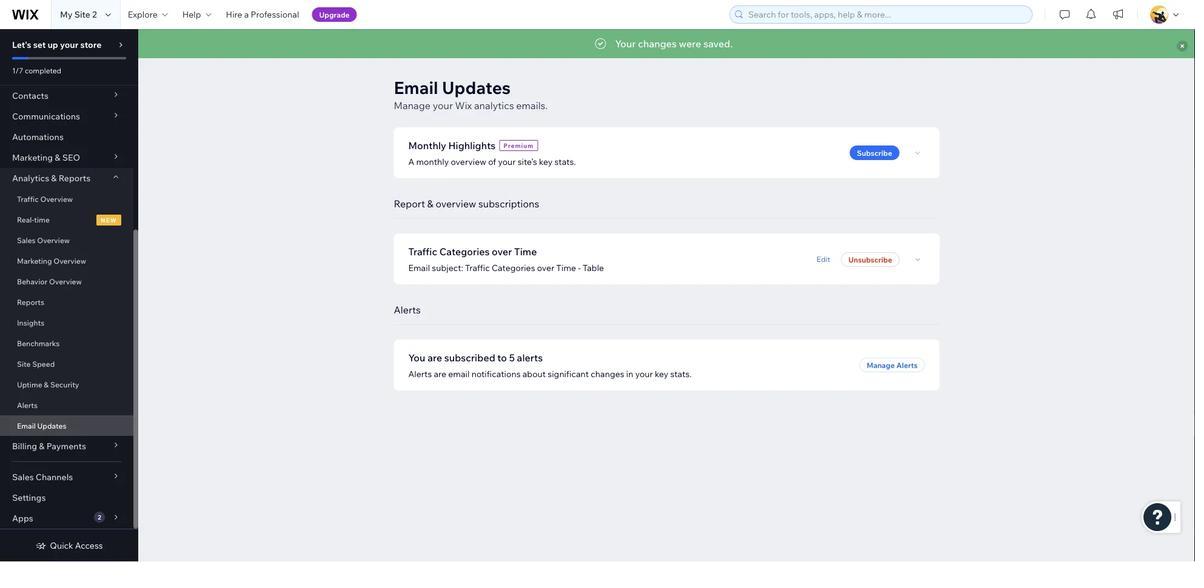Task type: describe. For each thing, give the bounding box(es) containing it.
notifications
[[472, 369, 521, 380]]

edit
[[817, 255, 831, 264]]

report & overview subscriptions
[[394, 198, 540, 210]]

& for reports
[[51, 173, 57, 184]]

professional
[[251, 9, 299, 20]]

help
[[182, 9, 201, 20]]

behavior overview link
[[0, 271, 133, 292]]

go
[[666, 38, 678, 49]]

-
[[578, 263, 581, 273]]

overview inside go back to marketing overview button
[[754, 38, 792, 49]]

monthly
[[409, 140, 447, 152]]

real-
[[17, 215, 34, 224]]

0 horizontal spatial over
[[492, 246, 512, 258]]

0 horizontal spatial stats.
[[555, 157, 576, 167]]

changes inside 'alert'
[[639, 38, 677, 50]]

subscribe button
[[850, 146, 900, 160]]

saved.
[[704, 38, 733, 50]]

hire
[[226, 9, 243, 20]]

marketing for marketing overview
[[17, 256, 52, 265]]

done viewing the report?
[[532, 38, 648, 50]]

explore
[[128, 9, 158, 20]]

your changes were saved. alert
[[138, 29, 1196, 58]]

table
[[583, 263, 604, 273]]

a
[[409, 157, 415, 167]]

to inside button
[[701, 38, 709, 49]]

billing & payments button
[[0, 436, 133, 457]]

your right the of at the top
[[498, 157, 516, 167]]

done
[[532, 38, 556, 50]]

email inside traffic categories over time email subject: traffic categories over time - table
[[409, 263, 430, 273]]

sales channels button
[[0, 467, 133, 488]]

behavior
[[17, 277, 47, 286]]

traffic overview
[[17, 194, 73, 204]]

alerts inside "link"
[[17, 401, 38, 410]]

& for overview
[[428, 198, 434, 210]]

uptime & security link
[[0, 374, 133, 395]]

access
[[75, 541, 103, 551]]

0 vertical spatial categories
[[440, 246, 490, 258]]

reports link
[[0, 292, 133, 313]]

sales channels
[[12, 472, 73, 483]]

marketing for marketing & seo
[[12, 152, 53, 163]]

uptime
[[17, 380, 42, 389]]

updates for email updates manage your wix analytics emails.
[[442, 77, 511, 98]]

my site 2
[[60, 9, 97, 20]]

0 vertical spatial are
[[428, 352, 442, 364]]

stats. inside you are subscribed to 5 alerts alerts are email notifications about significant changes in your key stats.
[[671, 369, 692, 380]]

1 vertical spatial time
[[557, 263, 577, 273]]

overview for behavior overview
[[49, 277, 82, 286]]

go back to marketing overview
[[666, 38, 792, 49]]

upgrade button
[[312, 7, 357, 22]]

analytics
[[474, 100, 514, 112]]

done viewing the report? alert
[[138, 29, 1196, 58]]

traffic categories over time email subject: traffic categories over time - table
[[409, 246, 604, 273]]

manage inside manage alerts link
[[867, 361, 895, 370]]

sidebar element
[[0, 0, 138, 563]]

store
[[80, 39, 102, 50]]

1/7
[[12, 66, 23, 75]]

manage alerts
[[867, 361, 918, 370]]

changes inside you are subscribed to 5 alerts alerts are email notifications about significant changes in your key stats.
[[591, 369, 625, 380]]

let's
[[12, 39, 31, 50]]

hire a professional link
[[219, 0, 307, 29]]

0 vertical spatial 2
[[92, 9, 97, 20]]

overview for &
[[436, 198, 477, 210]]

billing & payments
[[12, 441, 86, 452]]

1/7 completed
[[12, 66, 61, 75]]

communications
[[12, 111, 80, 122]]

marketing overview link
[[0, 251, 133, 271]]

were
[[679, 38, 702, 50]]

hire a professional
[[226, 9, 299, 20]]

security
[[50, 380, 79, 389]]

traffic for overview
[[17, 194, 39, 204]]

2 inside sidebar element
[[98, 514, 101, 521]]

my
[[60, 9, 73, 20]]

1 horizontal spatial over
[[537, 263, 555, 273]]

emails.
[[517, 100, 548, 112]]

behavior overview
[[17, 277, 82, 286]]

communications button
[[0, 106, 133, 127]]

wix
[[455, 100, 472, 112]]

traffic overview link
[[0, 189, 133, 209]]

back
[[680, 38, 699, 49]]

sales for sales overview
[[17, 236, 36, 245]]

significant
[[548, 369, 589, 380]]

about
[[523, 369, 546, 380]]

sales overview link
[[0, 230, 133, 251]]

report?
[[613, 38, 648, 50]]

your inside email updates manage your wix analytics emails.
[[433, 100, 453, 112]]

settings link
[[0, 488, 133, 508]]

analytics & reports
[[12, 173, 91, 184]]

site's
[[518, 157, 538, 167]]



Task type: locate. For each thing, give the bounding box(es) containing it.
analytics & reports button
[[0, 168, 133, 189]]

real-time
[[17, 215, 50, 224]]

& inside analytics & reports popup button
[[51, 173, 57, 184]]

apps
[[12, 513, 33, 524]]

2 vertical spatial traffic
[[465, 263, 490, 273]]

2 up access
[[98, 514, 101, 521]]

stats.
[[555, 157, 576, 167], [671, 369, 692, 380]]

contacts
[[12, 90, 49, 101]]

0 vertical spatial updates
[[442, 77, 511, 98]]

0 vertical spatial stats.
[[555, 157, 576, 167]]

0 vertical spatial overview
[[451, 157, 487, 167]]

0 vertical spatial sales
[[17, 236, 36, 245]]

viewing
[[558, 38, 594, 50]]

subject:
[[432, 263, 464, 273]]

settings
[[12, 493, 46, 503]]

traffic for categories
[[409, 246, 438, 258]]

site left speed at the bottom left of page
[[17, 360, 31, 369]]

your changes were saved.
[[616, 38, 733, 50]]

0 horizontal spatial traffic
[[17, 194, 39, 204]]

go back to marketing overview button
[[655, 35, 803, 53]]

email updates
[[17, 421, 66, 431]]

& right report
[[428, 198, 434, 210]]

upgrade
[[319, 10, 350, 19]]

alerts
[[394, 304, 421, 316], [897, 361, 918, 370], [409, 369, 432, 380], [17, 401, 38, 410]]

seo
[[62, 152, 80, 163]]

marketing right were
[[711, 38, 752, 49]]

marketing up the analytics
[[12, 152, 53, 163]]

1 horizontal spatial changes
[[639, 38, 677, 50]]

0 horizontal spatial time
[[515, 246, 537, 258]]

2 right my
[[92, 9, 97, 20]]

site speed link
[[0, 354, 133, 374]]

marketing inside go back to marketing overview button
[[711, 38, 752, 49]]

1 horizontal spatial stats.
[[671, 369, 692, 380]]

traffic inside sidebar element
[[17, 194, 39, 204]]

marketing inside marketing & seo dropdown button
[[12, 152, 53, 163]]

1 vertical spatial overview
[[436, 198, 477, 210]]

your right up
[[60, 39, 78, 50]]

benchmarks
[[17, 339, 60, 348]]

to right back
[[701, 38, 709, 49]]

up
[[48, 39, 58, 50]]

1 horizontal spatial manage
[[867, 361, 895, 370]]

overview inside traffic overview link
[[40, 194, 73, 204]]

unsubscribe
[[849, 255, 893, 264]]

your inside you are subscribed to 5 alerts alerts are email notifications about significant changes in your key stats.
[[636, 369, 653, 380]]

& right billing
[[39, 441, 45, 452]]

traffic up real-
[[17, 194, 39, 204]]

1 horizontal spatial time
[[557, 263, 577, 273]]

1 vertical spatial email
[[409, 263, 430, 273]]

alerts inside you are subscribed to 5 alerts alerts are email notifications about significant changes in your key stats.
[[409, 369, 432, 380]]

updates up billing & payments
[[37, 421, 66, 431]]

email inside email updates manage your wix analytics emails.
[[394, 77, 439, 98]]

1 vertical spatial changes
[[591, 369, 625, 380]]

a
[[244, 9, 249, 20]]

marketing & seo button
[[0, 147, 133, 168]]

1 horizontal spatial traffic
[[409, 246, 438, 258]]

2 vertical spatial email
[[17, 421, 36, 431]]

are left the email
[[434, 369, 447, 380]]

1 vertical spatial stats.
[[671, 369, 692, 380]]

1 horizontal spatial updates
[[442, 77, 511, 98]]

Search for tools, apps, help & more... field
[[745, 6, 1029, 23]]

& right uptime
[[44, 380, 49, 389]]

0 horizontal spatial changes
[[591, 369, 625, 380]]

1 vertical spatial key
[[655, 369, 669, 380]]

& inside billing & payments dropdown button
[[39, 441, 45, 452]]

email left subject:
[[409, 263, 430, 273]]

1 vertical spatial are
[[434, 369, 447, 380]]

email inside sidebar element
[[17, 421, 36, 431]]

stats. right the site's
[[555, 157, 576, 167]]

0 vertical spatial traffic
[[17, 194, 39, 204]]

1 vertical spatial over
[[537, 263, 555, 273]]

let's set up your store
[[12, 39, 102, 50]]

over down subscriptions
[[492, 246, 512, 258]]

& left the seo
[[55, 152, 60, 163]]

your left wix
[[433, 100, 453, 112]]

updates inside sidebar element
[[37, 421, 66, 431]]

5
[[509, 352, 515, 364]]

to left the 5
[[498, 352, 507, 364]]

0 vertical spatial site
[[74, 9, 90, 20]]

1 vertical spatial 2
[[98, 514, 101, 521]]

updates up wix
[[442, 77, 511, 98]]

time left -
[[557, 263, 577, 273]]

sales overview
[[17, 236, 70, 245]]

insights link
[[0, 313, 133, 333]]

your right in
[[636, 369, 653, 380]]

the
[[596, 38, 611, 50]]

2 vertical spatial marketing
[[17, 256, 52, 265]]

are right you
[[428, 352, 442, 364]]

overview inside behavior overview link
[[49, 277, 82, 286]]

1 horizontal spatial site
[[74, 9, 90, 20]]

overview right report
[[436, 198, 477, 210]]

overview down highlights in the top of the page
[[451, 157, 487, 167]]

traffic right subject:
[[465, 263, 490, 273]]

changes
[[639, 38, 677, 50], [591, 369, 625, 380]]

0 vertical spatial key
[[539, 157, 553, 167]]

0 horizontal spatial categories
[[440, 246, 490, 258]]

email for email updates
[[17, 421, 36, 431]]

reports down the seo
[[59, 173, 91, 184]]

1 horizontal spatial key
[[655, 369, 669, 380]]

0 horizontal spatial site
[[17, 360, 31, 369]]

marketing up behavior
[[17, 256, 52, 265]]

sales for sales channels
[[12, 472, 34, 483]]

& down marketing & seo
[[51, 173, 57, 184]]

help button
[[175, 0, 219, 29]]

a monthly overview of your site's key stats.
[[409, 157, 576, 167]]

overview up behavior overview link
[[54, 256, 86, 265]]

0 horizontal spatial manage
[[394, 100, 431, 112]]

1 horizontal spatial to
[[701, 38, 709, 49]]

& inside marketing & seo dropdown button
[[55, 152, 60, 163]]

report
[[394, 198, 425, 210]]

unsubscribe button
[[842, 252, 900, 267]]

0 vertical spatial over
[[492, 246, 512, 258]]

updates for email updates
[[37, 421, 66, 431]]

overview up marketing overview
[[37, 236, 70, 245]]

key inside you are subscribed to 5 alerts alerts are email notifications about significant changes in your key stats.
[[655, 369, 669, 380]]

1 vertical spatial reports
[[17, 298, 44, 307]]

& inside uptime & security link
[[44, 380, 49, 389]]

& for payments
[[39, 441, 45, 452]]

email updates manage your wix analytics emails.
[[394, 77, 548, 112]]

speed
[[32, 360, 55, 369]]

& for seo
[[55, 152, 60, 163]]

stats. right in
[[671, 369, 692, 380]]

marketing inside marketing overview link
[[17, 256, 52, 265]]

email for email updates manage your wix analytics emails.
[[394, 77, 439, 98]]

analytics
[[12, 173, 49, 184]]

overview inside "sales overview" link
[[37, 236, 70, 245]]

manage alerts link
[[860, 358, 926, 373]]

reports inside popup button
[[59, 173, 91, 184]]

2
[[92, 9, 97, 20], [98, 514, 101, 521]]

0 vertical spatial changes
[[639, 38, 677, 50]]

0 horizontal spatial key
[[539, 157, 553, 167]]

are
[[428, 352, 442, 364], [434, 369, 447, 380]]

subscribe
[[858, 148, 893, 157]]

0 horizontal spatial 2
[[92, 9, 97, 20]]

1 vertical spatial categories
[[492, 263, 536, 273]]

traffic up subject:
[[409, 246, 438, 258]]

completed
[[25, 66, 61, 75]]

reports up insights
[[17, 298, 44, 307]]

overview inside marketing overview link
[[54, 256, 86, 265]]

over left -
[[537, 263, 555, 273]]

email
[[394, 77, 439, 98], [409, 263, 430, 273], [17, 421, 36, 431]]

email updates link
[[0, 416, 133, 436]]

overview for sales overview
[[37, 236, 70, 245]]

in
[[627, 369, 634, 380]]

0 vertical spatial email
[[394, 77, 439, 98]]

1 vertical spatial manage
[[867, 361, 895, 370]]

premium
[[504, 142, 534, 149]]

email up monthly at left
[[394, 77, 439, 98]]

monthly highlights
[[409, 140, 496, 152]]

new
[[101, 216, 117, 224]]

you
[[409, 352, 426, 364]]

sales inside dropdown button
[[12, 472, 34, 483]]

manage
[[394, 100, 431, 112], [867, 361, 895, 370]]

updates
[[442, 77, 511, 98], [37, 421, 66, 431]]

0 vertical spatial reports
[[59, 173, 91, 184]]

your
[[616, 38, 636, 50]]

1 horizontal spatial categories
[[492, 263, 536, 273]]

2 horizontal spatial traffic
[[465, 263, 490, 273]]

overview up reports link
[[49, 277, 82, 286]]

quick access button
[[35, 541, 103, 552]]

alerts link
[[0, 395, 133, 416]]

overview for marketing overview
[[54, 256, 86, 265]]

sales
[[17, 236, 36, 245], [12, 472, 34, 483]]

overview
[[451, 157, 487, 167], [436, 198, 477, 210]]

highlights
[[449, 140, 496, 152]]

reports
[[59, 173, 91, 184], [17, 298, 44, 307]]

1 horizontal spatial 2
[[98, 514, 101, 521]]

subscribed
[[445, 352, 496, 364]]

marketing & seo
[[12, 152, 80, 163]]

insights
[[17, 318, 44, 327]]

1 vertical spatial updates
[[37, 421, 66, 431]]

overview down analytics & reports
[[40, 194, 73, 204]]

0 vertical spatial to
[[701, 38, 709, 49]]

time
[[34, 215, 50, 224]]

your
[[60, 39, 78, 50], [433, 100, 453, 112], [498, 157, 516, 167], [636, 369, 653, 380]]

0 vertical spatial marketing
[[711, 38, 752, 49]]

channels
[[36, 472, 73, 483]]

email
[[449, 369, 470, 380]]

overview
[[754, 38, 792, 49], [40, 194, 73, 204], [37, 236, 70, 245], [54, 256, 86, 265], [49, 277, 82, 286]]

1 vertical spatial to
[[498, 352, 507, 364]]

monthly
[[417, 157, 449, 167]]

site inside sidebar element
[[17, 360, 31, 369]]

overview for traffic overview
[[40, 194, 73, 204]]

site speed
[[17, 360, 55, 369]]

set
[[33, 39, 46, 50]]

alerts
[[517, 352, 543, 364]]

payments
[[47, 441, 86, 452]]

0 vertical spatial time
[[515, 246, 537, 258]]

0 horizontal spatial reports
[[17, 298, 44, 307]]

overview for monthly
[[451, 157, 487, 167]]

1 vertical spatial site
[[17, 360, 31, 369]]

1 horizontal spatial reports
[[59, 173, 91, 184]]

benchmarks link
[[0, 333, 133, 354]]

0 vertical spatial manage
[[394, 100, 431, 112]]

to inside you are subscribed to 5 alerts alerts are email notifications about significant changes in your key stats.
[[498, 352, 507, 364]]

sales down real-
[[17, 236, 36, 245]]

& for security
[[44, 380, 49, 389]]

email up billing
[[17, 421, 36, 431]]

0 horizontal spatial to
[[498, 352, 507, 364]]

of
[[489, 157, 497, 167]]

updates inside email updates manage your wix analytics emails.
[[442, 77, 511, 98]]

sales up settings
[[12, 472, 34, 483]]

1 vertical spatial traffic
[[409, 246, 438, 258]]

key right in
[[655, 369, 669, 380]]

0 horizontal spatial updates
[[37, 421, 66, 431]]

key
[[539, 157, 553, 167], [655, 369, 669, 380]]

1 vertical spatial sales
[[12, 472, 34, 483]]

1 vertical spatial marketing
[[12, 152, 53, 163]]

site right my
[[74, 9, 90, 20]]

time down subscriptions
[[515, 246, 537, 258]]

quick access
[[50, 541, 103, 551]]

overview right saved. on the top right
[[754, 38, 792, 49]]

manage inside email updates manage your wix analytics emails.
[[394, 100, 431, 112]]

key right the site's
[[539, 157, 553, 167]]

automations link
[[0, 127, 133, 147]]

billing
[[12, 441, 37, 452]]

your inside sidebar element
[[60, 39, 78, 50]]



Task type: vqa. For each thing, say whether or not it's contained in the screenshot.
Sales dropdown button on the left of the page
no



